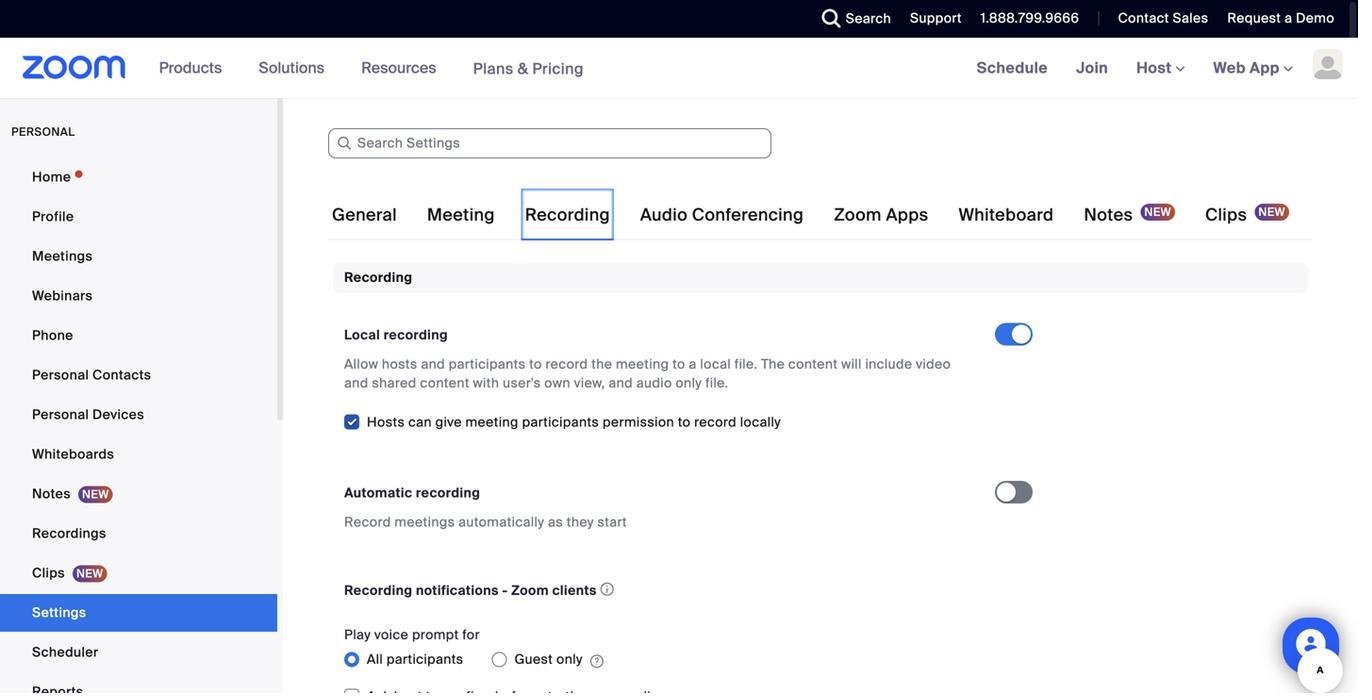 Task type: locate. For each thing, give the bounding box(es) containing it.
recording up meetings
[[416, 484, 480, 502]]

product information navigation
[[145, 38, 598, 100]]

web app button
[[1214, 58, 1293, 78]]

only inside allow hosts and participants to record the meeting to a local file. the content will include video and shared content with user's own view, and audio only file.
[[676, 374, 702, 392]]

plans & pricing link
[[473, 59, 584, 79], [473, 59, 584, 79]]

1 horizontal spatial content
[[788, 356, 838, 373]]

1 vertical spatial recording
[[416, 484, 480, 502]]

1 horizontal spatial notes
[[1084, 204, 1133, 226]]

guest only
[[514, 651, 583, 668]]

1 vertical spatial only
[[557, 651, 583, 668]]

solutions button
[[259, 38, 333, 98]]

content left will
[[788, 356, 838, 373]]

can
[[408, 414, 432, 431]]

only left learn more about guest only image
[[557, 651, 583, 668]]

0 vertical spatial file.
[[735, 356, 758, 373]]

1 vertical spatial personal
[[32, 406, 89, 424]]

1 horizontal spatial and
[[421, 356, 445, 373]]

zoom inside application
[[511, 582, 549, 599]]

request a demo link
[[1213, 0, 1358, 38], [1227, 9, 1335, 27]]

personal inside personal devices link
[[32, 406, 89, 424]]

learn more about guest only image
[[590, 653, 604, 670]]

user's
[[503, 374, 541, 392]]

1 horizontal spatial file.
[[735, 356, 758, 373]]

the
[[761, 356, 785, 373]]

1.888.799.9666 button
[[967, 0, 1084, 38], [981, 9, 1079, 27]]

home
[[32, 168, 71, 186]]

to left local
[[673, 356, 685, 373]]

personal for personal contacts
[[32, 366, 89, 384]]

2 vertical spatial recording
[[344, 582, 413, 599]]

meetings navigation
[[963, 38, 1358, 100]]

0 vertical spatial recording
[[384, 326, 448, 344]]

1 vertical spatial content
[[420, 374, 470, 392]]

0 vertical spatial recording
[[525, 204, 610, 226]]

participants up with
[[449, 356, 526, 373]]

participants inside allow hosts and participants to record the meeting to a local file. the content will include video and shared content with user's own view, and audio only file.
[[449, 356, 526, 373]]

and
[[421, 356, 445, 373], [344, 374, 368, 392], [609, 374, 633, 392]]

recording down 'search settings' text field
[[525, 204, 610, 226]]

2 personal from the top
[[32, 406, 89, 424]]

and down the
[[609, 374, 633, 392]]

recording up voice
[[344, 582, 413, 599]]

0 horizontal spatial record
[[546, 356, 588, 373]]

participants down prompt
[[387, 651, 464, 668]]

clips link
[[0, 555, 277, 592]]

file.
[[735, 356, 758, 373], [706, 374, 729, 392]]

clips inside tabs of my account settings page tab list
[[1205, 204, 1247, 226]]

0 horizontal spatial zoom
[[511, 582, 549, 599]]

view,
[[574, 374, 605, 392]]

participants
[[449, 356, 526, 373], [522, 414, 599, 431], [387, 651, 464, 668]]

schedule link
[[963, 38, 1062, 98]]

file. down local
[[706, 374, 729, 392]]

1 horizontal spatial zoom
[[834, 204, 882, 226]]

record
[[546, 356, 588, 373], [694, 414, 737, 431]]

0 vertical spatial notes
[[1084, 204, 1133, 226]]

1 vertical spatial a
[[689, 356, 697, 373]]

personal menu menu
[[0, 158, 277, 693]]

zoom inside tabs of my account settings page tab list
[[834, 204, 882, 226]]

a
[[1285, 9, 1293, 27], [689, 356, 697, 373]]

1 horizontal spatial a
[[1285, 9, 1293, 27]]

zoom left apps
[[834, 204, 882, 226]]

clips
[[1205, 204, 1247, 226], [32, 565, 65, 582]]

recording up hosts on the left bottom
[[384, 326, 448, 344]]

banner containing products
[[0, 38, 1358, 100]]

include
[[865, 356, 913, 373]]

automatic
[[344, 484, 413, 502]]

meetings
[[395, 514, 455, 531]]

hosts can give meeting participants permission to record locally
[[367, 414, 781, 431]]

only
[[676, 374, 702, 392], [557, 651, 583, 668]]

join link
[[1062, 38, 1123, 98]]

clips inside the personal menu menu
[[32, 565, 65, 582]]

banner
[[0, 38, 1358, 100]]

and right hosts on the left bottom
[[421, 356, 445, 373]]

0 vertical spatial meeting
[[616, 356, 669, 373]]

0 vertical spatial zoom
[[834, 204, 882, 226]]

only down local
[[676, 374, 702, 392]]

request
[[1227, 9, 1281, 27]]

0 vertical spatial clips
[[1205, 204, 1247, 226]]

recording for meetings
[[416, 484, 480, 502]]

personal contacts
[[32, 366, 151, 384]]

1 horizontal spatial clips
[[1205, 204, 1247, 226]]

recording notifications - zoom clients
[[344, 582, 597, 599]]

recording notifications - zoom clients application
[[344, 577, 978, 603]]

devices
[[92, 406, 144, 424]]

record meetings automatically as they start
[[344, 514, 627, 531]]

recording
[[384, 326, 448, 344], [416, 484, 480, 502]]

0 horizontal spatial clips
[[32, 565, 65, 582]]

0 horizontal spatial meeting
[[466, 414, 519, 431]]

allow
[[344, 356, 378, 373]]

personal
[[32, 366, 89, 384], [32, 406, 89, 424]]

participants down own
[[522, 414, 599, 431]]

personal devices
[[32, 406, 144, 424]]

content up give
[[420, 374, 470, 392]]

pricing
[[532, 59, 584, 79]]

1 vertical spatial file.
[[706, 374, 729, 392]]

video
[[916, 356, 951, 373]]

audio conferencing
[[640, 204, 804, 226]]

meeting up 'audio' on the bottom of the page
[[616, 356, 669, 373]]

search button
[[808, 0, 896, 38]]

meeting down with
[[466, 414, 519, 431]]

0 vertical spatial personal
[[32, 366, 89, 384]]

0 vertical spatial content
[[788, 356, 838, 373]]

0 horizontal spatial content
[[420, 374, 470, 392]]

contact sales link
[[1104, 0, 1213, 38], [1118, 9, 1209, 27]]

a left local
[[689, 356, 697, 373]]

phone
[[32, 327, 73, 344]]

whiteboards link
[[0, 436, 277, 474]]

0 horizontal spatial only
[[557, 651, 583, 668]]

all
[[367, 651, 383, 668]]

and down 'allow'
[[344, 374, 368, 392]]

voice
[[374, 626, 409, 644]]

0 vertical spatial participants
[[449, 356, 526, 373]]

personal devices link
[[0, 396, 277, 434]]

0 horizontal spatial file.
[[706, 374, 729, 392]]

a left demo
[[1285, 9, 1293, 27]]

webinars link
[[0, 277, 277, 315]]

prompt
[[412, 626, 459, 644]]

file. left the
[[735, 356, 758, 373]]

1 vertical spatial recording
[[344, 269, 413, 286]]

meeting inside allow hosts and participants to record the meeting to a local file. the content will include video and shared content with user's own view, and audio only file.
[[616, 356, 669, 373]]

info outline image
[[601, 577, 614, 602]]

-
[[502, 582, 508, 599]]

only inside play voice prompt for option group
[[557, 651, 583, 668]]

0 horizontal spatial and
[[344, 374, 368, 392]]

recordings
[[32, 525, 106, 542]]

1 vertical spatial notes
[[32, 485, 71, 503]]

support link
[[896, 0, 967, 38], [910, 9, 962, 27]]

1 vertical spatial zoom
[[511, 582, 549, 599]]

content
[[788, 356, 838, 373], [420, 374, 470, 392]]

permission
[[603, 414, 674, 431]]

1 horizontal spatial only
[[676, 374, 702, 392]]

a inside allow hosts and participants to record the meeting to a local file. the content will include video and shared content with user's own view, and audio only file.
[[689, 356, 697, 373]]

0 horizontal spatial a
[[689, 356, 697, 373]]

1 personal from the top
[[32, 366, 89, 384]]

1 vertical spatial clips
[[32, 565, 65, 582]]

scheduler link
[[0, 634, 277, 672]]

record left locally
[[694, 414, 737, 431]]

2 vertical spatial participants
[[387, 651, 464, 668]]

will
[[841, 356, 862, 373]]

to
[[529, 356, 542, 373], [673, 356, 685, 373], [678, 414, 691, 431]]

1 vertical spatial record
[[694, 414, 737, 431]]

play voice prompt for
[[344, 626, 480, 644]]

the
[[592, 356, 612, 373]]

personal up whiteboards
[[32, 406, 89, 424]]

zoom right the -
[[511, 582, 549, 599]]

record up own
[[546, 356, 588, 373]]

personal down phone
[[32, 366, 89, 384]]

0 vertical spatial record
[[546, 356, 588, 373]]

home link
[[0, 158, 277, 196]]

products button
[[159, 38, 231, 98]]

0 horizontal spatial notes
[[32, 485, 71, 503]]

recording up "local"
[[344, 269, 413, 286]]

zoom
[[834, 204, 882, 226], [511, 582, 549, 599]]

0 vertical spatial only
[[676, 374, 702, 392]]

solutions
[[259, 58, 325, 78]]

personal for personal devices
[[32, 406, 89, 424]]

zoom logo image
[[23, 56, 126, 79]]

1 horizontal spatial meeting
[[616, 356, 669, 373]]

play
[[344, 626, 371, 644]]

personal inside "personal contacts" link
[[32, 366, 89, 384]]

notes
[[1084, 204, 1133, 226], [32, 485, 71, 503]]



Task type: describe. For each thing, give the bounding box(es) containing it.
recording element
[[333, 263, 1308, 693]]

demo
[[1296, 9, 1335, 27]]

profile link
[[0, 198, 277, 236]]

contact
[[1118, 9, 1169, 27]]

to right permission
[[678, 414, 691, 431]]

whiteboard
[[959, 204, 1054, 226]]

notes inside the personal menu menu
[[32, 485, 71, 503]]

local
[[344, 326, 380, 344]]

meetings
[[32, 248, 93, 265]]

Search Settings text field
[[328, 128, 772, 158]]

profile
[[32, 208, 74, 225]]

plans & pricing
[[473, 59, 584, 79]]

settings link
[[0, 594, 277, 632]]

app
[[1250, 58, 1280, 78]]

whiteboards
[[32, 446, 114, 463]]

join
[[1076, 58, 1108, 78]]

automatically
[[459, 514, 544, 531]]

record inside allow hosts and participants to record the meeting to a local file. the content will include video and shared content with user's own view, and audio only file.
[[546, 356, 588, 373]]

1.888.799.9666
[[981, 9, 1079, 27]]

recording for hosts
[[384, 326, 448, 344]]

scheduler
[[32, 644, 98, 661]]

schedule
[[977, 58, 1048, 78]]

shared
[[372, 374, 417, 392]]

hosts
[[367, 414, 405, 431]]

host button
[[1137, 58, 1185, 78]]

support
[[910, 9, 962, 27]]

contacts
[[92, 366, 151, 384]]

clients
[[552, 582, 597, 599]]

web app
[[1214, 58, 1280, 78]]

to up user's
[[529, 356, 542, 373]]

as
[[548, 514, 563, 531]]

recording inside application
[[344, 582, 413, 599]]

profile picture image
[[1313, 49, 1343, 79]]

personal contacts link
[[0, 357, 277, 394]]

start
[[598, 514, 627, 531]]

personal
[[11, 125, 75, 139]]

1 vertical spatial meeting
[[466, 414, 519, 431]]

recording inside tabs of my account settings page tab list
[[525, 204, 610, 226]]

give
[[435, 414, 462, 431]]

automatic recording
[[344, 484, 480, 502]]

resources button
[[361, 38, 445, 98]]

resources
[[361, 58, 436, 78]]

with
[[473, 374, 499, 392]]

0 vertical spatial a
[[1285, 9, 1293, 27]]

they
[[567, 514, 594, 531]]

own
[[545, 374, 571, 392]]

contact sales
[[1118, 9, 1209, 27]]

search
[[846, 10, 891, 27]]

local recording
[[344, 326, 448, 344]]

meetings link
[[0, 238, 277, 275]]

host
[[1137, 58, 1176, 78]]

zoom apps
[[834, 204, 929, 226]]

locally
[[740, 414, 781, 431]]

phone link
[[0, 317, 277, 355]]

conferencing
[[692, 204, 804, 226]]

plans
[[473, 59, 514, 79]]

meeting
[[427, 204, 495, 226]]

hosts
[[382, 356, 418, 373]]

1 horizontal spatial record
[[694, 414, 737, 431]]

recordings link
[[0, 515, 277, 553]]

1 vertical spatial participants
[[522, 414, 599, 431]]

guest
[[514, 651, 553, 668]]

web
[[1214, 58, 1246, 78]]

participants inside play voice prompt for option group
[[387, 651, 464, 668]]

settings
[[32, 604, 86, 622]]

sales
[[1173, 9, 1209, 27]]

apps
[[886, 204, 929, 226]]

webinars
[[32, 287, 93, 305]]

tabs of my account settings page tab list
[[328, 189, 1293, 241]]

play voice prompt for option group
[[344, 645, 995, 675]]

audio
[[636, 374, 672, 392]]

for
[[462, 626, 480, 644]]

local
[[700, 356, 731, 373]]

1.888.799.9666 button up schedule link
[[981, 9, 1079, 27]]

notes inside tabs of my account settings page tab list
[[1084, 204, 1133, 226]]

&
[[518, 59, 529, 79]]

1.888.799.9666 button up the schedule
[[967, 0, 1084, 38]]

2 horizontal spatial and
[[609, 374, 633, 392]]

general
[[332, 204, 397, 226]]

notifications
[[416, 582, 499, 599]]

audio
[[640, 204, 688, 226]]

allow hosts and participants to record the meeting to a local file. the content will include video and shared content with user's own view, and audio only file.
[[344, 356, 951, 392]]

notes link
[[0, 475, 277, 513]]

all participants
[[367, 651, 464, 668]]



Task type: vqa. For each thing, say whether or not it's contained in the screenshot.
PM within the 11/14/2023, 3:36:08 PM by Ben Nelson
no



